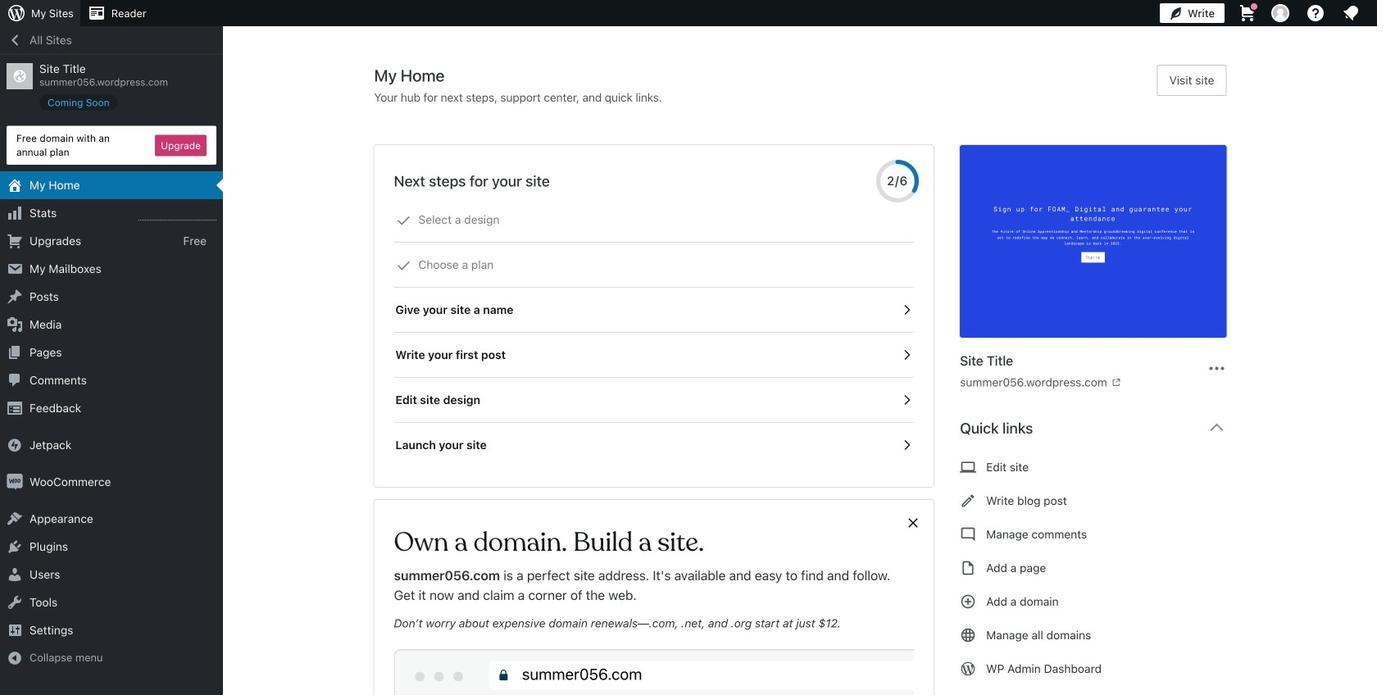 Task type: describe. For each thing, give the bounding box(es) containing it.
dismiss domain name promotion image
[[906, 513, 921, 533]]

3 task enabled image from the top
[[900, 438, 914, 453]]

mode_comment image
[[960, 525, 977, 544]]

help image
[[1306, 3, 1326, 23]]

insert_drive_file image
[[960, 558, 977, 578]]

2 task enabled image from the top
[[900, 393, 914, 407]]



Task type: locate. For each thing, give the bounding box(es) containing it.
task enabled image down task enabled image
[[900, 393, 914, 407]]

task enabled image
[[900, 303, 914, 317], [900, 393, 914, 407], [900, 438, 914, 453]]

edit image
[[960, 491, 977, 511]]

task enabled image up task enabled image
[[900, 303, 914, 317]]

manage your notifications image
[[1341, 3, 1361, 23]]

1 task enabled image from the top
[[900, 303, 914, 317]]

task complete image
[[396, 213, 411, 228], [396, 258, 411, 273]]

1 vertical spatial task enabled image
[[900, 393, 914, 407]]

2 img image from the top
[[7, 474, 23, 490]]

1 vertical spatial task complete image
[[396, 258, 411, 273]]

task enabled image up dismiss domain name promotion icon
[[900, 438, 914, 453]]

img image
[[7, 437, 23, 453], [7, 474, 23, 490]]

more options for site site title image
[[1207, 359, 1227, 378]]

laptop image
[[960, 457, 977, 477]]

highest hourly views 0 image
[[139, 210, 216, 221]]

0 vertical spatial task complete image
[[396, 213, 411, 228]]

0 vertical spatial task enabled image
[[900, 303, 914, 317]]

2 vertical spatial task enabled image
[[900, 438, 914, 453]]

progress bar
[[877, 160, 919, 203]]

1 task complete image from the top
[[396, 213, 411, 228]]

task enabled image
[[900, 348, 914, 362]]

2 task complete image from the top
[[396, 258, 411, 273]]

0 vertical spatial img image
[[7, 437, 23, 453]]

launchpad checklist element
[[394, 198, 914, 467]]

1 vertical spatial img image
[[7, 474, 23, 490]]

main content
[[374, 65, 1240, 695]]

my profile image
[[1272, 4, 1290, 22]]

my shopping cart image
[[1238, 3, 1258, 23]]

1 img image from the top
[[7, 437, 23, 453]]



Task type: vqa. For each thing, say whether or not it's contained in the screenshot.
OPTION
no



